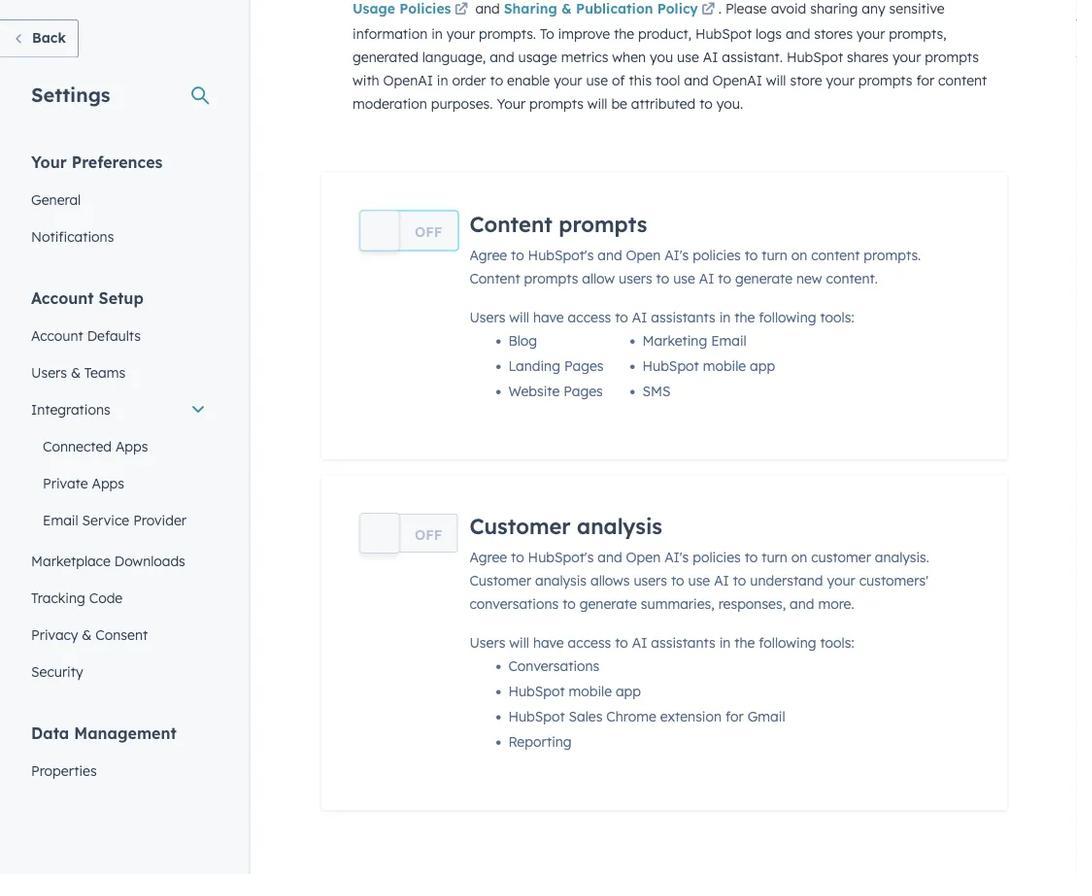 Task type: describe. For each thing, give the bounding box(es) containing it.
prompts,
[[889, 25, 947, 42]]

provider
[[133, 511, 186, 528]]

& for publication
[[562, 0, 572, 17]]

privacy & consent link
[[19, 616, 218, 653]]

following for users will have access to ai assistants in the following tools:
[[759, 309, 816, 326]]

properties
[[31, 762, 97, 779]]

and down understand on the bottom of page
[[790, 596, 815, 613]]

open for content prompts
[[626, 247, 661, 264]]

website
[[508, 383, 560, 400]]

1 customer from the top
[[470, 513, 571, 540]]

security link
[[19, 653, 218, 690]]

in for users will have access to ai assistants in the following tools:
[[720, 309, 731, 326]]

sales
[[569, 708, 603, 725]]

marketplace
[[31, 552, 111, 569]]

0 vertical spatial analysis
[[577, 513, 662, 540]]

account for account setup
[[31, 288, 94, 307]]

1 pages from the top
[[564, 357, 604, 374]]

content inside agree to hubspot's and open ai's policies to turn on content prompts. content prompts allow users to use ai to generate new content.
[[811, 247, 860, 264]]

off for customer analysis
[[415, 526, 442, 543]]

to inside users will have access to ai assistants in the following tools: conversations hubspot mobile app hubspot sales chrome extension for gmail reporting
[[615, 634, 628, 651]]

avoid
[[771, 0, 807, 17]]

sharing
[[810, 0, 858, 17]]

tracking code
[[31, 589, 123, 606]]

general
[[31, 191, 81, 208]]

prompts down shares
[[858, 71, 913, 88]]

app inside marketing email hubspot mobile app sms
[[750, 357, 775, 374]]

privacy & consent
[[31, 626, 148, 643]]

ai up marketing
[[632, 309, 647, 326]]

to
[[540, 25, 554, 42]]

0 horizontal spatial your
[[31, 152, 67, 171]]

marketing
[[643, 332, 707, 349]]

hubspot's for customer
[[528, 549, 594, 566]]

your right 'store'
[[826, 71, 855, 88]]

content.
[[826, 270, 878, 287]]

connected
[[43, 438, 112, 455]]

ai inside users will have access to ai assistants in the following tools: conversations hubspot mobile app hubspot sales chrome extension for gmail reporting
[[632, 634, 647, 651]]

customer
[[811, 549, 871, 566]]

2 pages from the top
[[564, 383, 603, 400]]

connected apps link
[[19, 428, 218, 465]]

will inside users will have access to ai assistants in the following tools: conversations hubspot mobile app hubspot sales chrome extension for gmail reporting
[[509, 634, 529, 651]]

defaults
[[87, 327, 141, 344]]

usage policies link
[[353, 0, 472, 22]]

sharing
[[504, 0, 557, 17]]

your inside "agree to hubspot's and open ai's policies to turn on customer analysis. customer analysis allows users to use ai to understand your customers' conversations to generate summaries, responses, and more."
[[827, 572, 856, 589]]

with
[[353, 71, 379, 88]]

mobile inside marketing email hubspot mobile app sms
[[703, 357, 746, 374]]

prompts inside agree to hubspot's and open ai's policies to turn on content prompts. content prompts allow users to use ai to generate new content.
[[524, 270, 578, 287]]

security
[[31, 663, 83, 680]]

access for users will have access to ai assistants in the following tools:
[[568, 309, 611, 326]]

sharing & publication policy
[[504, 0, 698, 17]]

use left of at right
[[586, 71, 608, 88]]

link opens in a new window image for sharing & publication policy
[[702, 0, 715, 22]]

your up language,
[[447, 25, 475, 42]]

content inside . please avoid sharing any sensitive information in your prompts. to improve the product, hubspot logs and stores your prompts, generated language, and usage metrics when you use ai assistant. hubspot shares your prompts with openai in order to enable your use of this tool and openai will store your prompts for content moderation purposes. your prompts will be attributed to you.
[[938, 71, 987, 88]]

be
[[611, 95, 627, 112]]

ai inside agree to hubspot's and open ai's policies to turn on content prompts. content prompts allow users to use ai to generate new content.
[[699, 270, 714, 287]]

app inside users will have access to ai assistants in the following tools: conversations hubspot mobile app hubspot sales chrome extension for gmail reporting
[[616, 683, 641, 700]]

will left "be"
[[587, 95, 608, 112]]

enable
[[507, 71, 550, 88]]

.
[[719, 0, 722, 17]]

marketing email hubspot mobile app sms
[[643, 332, 775, 400]]

assistants for users will have access to ai assistants in the following tools: conversations hubspot mobile app hubspot sales chrome extension for gmail reporting
[[651, 634, 716, 651]]

agree to hubspot's and open ai's policies to turn on customer analysis. customer analysis allows users to use ai to understand your customers' conversations to generate summaries, responses, and more.
[[470, 549, 930, 613]]

your preferences
[[31, 152, 163, 171]]

the inside . please avoid sharing any sensitive information in your prompts. to improve the product, hubspot logs and stores your prompts, generated language, and usage metrics when you use ai assistant. hubspot shares your prompts with openai in order to enable your use of this tool and openai will store your prompts for content moderation purposes. your prompts will be attributed to you.
[[614, 25, 634, 42]]

tracking code link
[[19, 579, 218, 616]]

users inside users will have access to ai assistants in the following tools: conversations hubspot mobile app hubspot sales chrome extension for gmail reporting
[[470, 634, 505, 651]]

integrations
[[31, 401, 110, 418]]

allow
[[582, 270, 615, 287]]

blog landing pages website pages
[[508, 332, 604, 400]]

summaries,
[[641, 596, 715, 613]]

will up blog at the top
[[509, 309, 529, 326]]

generate inside agree to hubspot's and open ai's policies to turn on content prompts. content prompts allow users to use ai to generate new content.
[[735, 270, 793, 287]]

extension
[[660, 708, 722, 725]]

properties link
[[19, 752, 218, 789]]

purposes.
[[431, 95, 493, 112]]

account defaults
[[31, 327, 141, 344]]

back
[[32, 29, 66, 46]]

usage
[[353, 0, 395, 17]]

sms
[[643, 383, 671, 400]]

email service provider link
[[19, 502, 218, 539]]

sharing & publication policy link
[[504, 0, 719, 22]]

when
[[612, 48, 646, 65]]

link opens in a new window image for usage policies
[[455, 3, 468, 17]]

your down 'metrics'
[[554, 71, 582, 88]]

data management element
[[19, 722, 218, 874]]

have for users will have access to ai assistants in the following tools:
[[533, 309, 564, 326]]

of
[[612, 71, 625, 88]]

hubspot up 'store'
[[787, 48, 843, 65]]

usage policies
[[353, 0, 451, 17]]

users will have access to ai assistants in the following tools:
[[470, 309, 854, 326]]

users & teams
[[31, 364, 125, 381]]

hubspot down conversations
[[508, 683, 565, 700]]

settings
[[31, 82, 110, 106]]

more.
[[818, 596, 855, 613]]

link opens in a new window image for usage policies
[[455, 0, 468, 22]]

in for users will have access to ai assistants in the following tools: conversations hubspot mobile app hubspot sales chrome extension for gmail reporting
[[720, 634, 731, 651]]

management
[[74, 723, 177, 743]]

agree for content
[[470, 247, 507, 264]]

and down avoid
[[786, 25, 810, 42]]

and inside agree to hubspot's and open ai's policies to turn on content prompts. content prompts allow users to use ai to generate new content.
[[598, 247, 622, 264]]

downloads
[[114, 552, 185, 569]]

teams
[[84, 364, 125, 381]]

connected apps
[[43, 438, 148, 455]]

policies
[[400, 0, 451, 17]]

turn for content prompts
[[762, 247, 788, 264]]

following for users will have access to ai assistants in the following tools: conversations hubspot mobile app hubspot sales chrome extension for gmail reporting
[[759, 634, 816, 651]]

1 content from the top
[[470, 211, 553, 237]]

blog
[[508, 332, 537, 349]]

open for customer analysis
[[626, 549, 661, 566]]

customer inside "agree to hubspot's and open ai's policies to turn on customer analysis. customer analysis allows users to use ai to understand your customers' conversations to generate summaries, responses, and more."
[[470, 572, 532, 589]]

account for account defaults
[[31, 327, 83, 344]]

privacy
[[31, 626, 78, 643]]

customer analysis
[[470, 513, 662, 540]]

notifications link
[[19, 218, 218, 255]]

the for users will have access to ai assistants in the following tools:
[[735, 309, 755, 326]]

responses,
[[718, 596, 786, 613]]

use inside agree to hubspot's and open ai's policies to turn on content prompts. content prompts allow users to use ai to generate new content.
[[673, 270, 695, 287]]

metrics
[[561, 48, 608, 65]]

customers'
[[859, 572, 929, 589]]

users will have access to ai assistants in the following tools: conversations hubspot mobile app hubspot sales chrome extension for gmail reporting
[[470, 634, 854, 751]]

private apps link
[[19, 465, 218, 502]]

allows
[[591, 572, 630, 589]]

users for users & teams
[[31, 364, 67, 381]]

policy
[[657, 0, 698, 17]]

analysis.
[[875, 549, 930, 566]]

content inside agree to hubspot's and open ai's policies to turn on content prompts. content prompts allow users to use ai to generate new content.
[[470, 270, 520, 287]]

ai's for prompts
[[665, 247, 689, 264]]

information
[[353, 25, 428, 42]]

new
[[797, 270, 822, 287]]



Task type: locate. For each thing, give the bounding box(es) containing it.
2 assistants from the top
[[651, 634, 716, 651]]

data management
[[31, 723, 177, 743]]

2 following from the top
[[759, 634, 816, 651]]

1 vertical spatial apps
[[92, 475, 124, 492]]

hubspot's down content prompts
[[528, 247, 594, 264]]

pages right website
[[564, 383, 603, 400]]

policies up users will have access to ai assistants in the following tools:
[[693, 247, 741, 264]]

1 vertical spatial hubspot's
[[528, 549, 594, 566]]

users
[[470, 309, 505, 326], [31, 364, 67, 381], [470, 634, 505, 651]]

tools: for users will have access to ai assistants in the following tools:
[[820, 309, 854, 326]]

1 horizontal spatial email
[[711, 332, 747, 349]]

users for content prompts
[[619, 270, 652, 287]]

link opens in a new window image left . on the top of page
[[702, 0, 715, 22]]

in down 'policies'
[[431, 25, 443, 42]]

1 vertical spatial assistants
[[651, 634, 716, 651]]

ai inside "agree to hubspot's and open ai's policies to turn on customer analysis. customer analysis allows users to use ai to understand your customers' conversations to generate summaries, responses, and more."
[[714, 572, 729, 589]]

& up improve
[[562, 0, 572, 17]]

the down responses,
[[735, 634, 755, 651]]

assistants down summaries,
[[651, 634, 716, 651]]

1 vertical spatial for
[[726, 708, 744, 725]]

2 on from the top
[[791, 549, 808, 566]]

assistants inside users will have access to ai assistants in the following tools: conversations hubspot mobile app hubspot sales chrome extension for gmail reporting
[[651, 634, 716, 651]]

policies inside agree to hubspot's and open ai's policies to turn on content prompts. content prompts allow users to use ai to generate new content.
[[693, 247, 741, 264]]

tools: down the content.
[[820, 309, 854, 326]]

for
[[916, 71, 935, 88], [726, 708, 744, 725]]

0 vertical spatial tools:
[[820, 309, 854, 326]]

publication
[[576, 0, 653, 17]]

in down language,
[[437, 71, 448, 88]]

1 following from the top
[[759, 309, 816, 326]]

0 vertical spatial email
[[711, 332, 747, 349]]

0 horizontal spatial for
[[726, 708, 744, 725]]

your
[[497, 95, 526, 112], [31, 152, 67, 171]]

prompts. inside . please avoid sharing any sensitive information in your prompts. to improve the product, hubspot logs and stores your prompts, generated language, and usage metrics when you use ai assistant. hubspot shares your prompts with openai in order to enable your use of this tool and openai will store your prompts for content moderation purposes. your prompts will be attributed to you.
[[479, 25, 536, 42]]

0 horizontal spatial mobile
[[569, 683, 612, 700]]

link opens in a new window image inside usage policies link
[[455, 3, 468, 17]]

2 agree from the top
[[470, 549, 507, 566]]

in for . please avoid sharing any sensitive information in your prompts. to improve the product, hubspot logs and stores your prompts, generated language, and usage metrics when you use ai assistant. hubspot shares your prompts with openai in order to enable your use of this tool and openai will store your prompts for content moderation purposes. your prompts will be attributed to you.
[[431, 25, 443, 42]]

generate
[[735, 270, 793, 287], [580, 596, 637, 613]]

email down private
[[43, 511, 78, 528]]

will left 'store'
[[766, 71, 786, 88]]

1 vertical spatial the
[[735, 309, 755, 326]]

2 access from the top
[[568, 634, 611, 651]]

use inside "agree to hubspot's and open ai's policies to turn on customer analysis. customer analysis allows users to use ai to understand your customers' conversations to generate summaries, responses, and more."
[[688, 572, 710, 589]]

on inside "agree to hubspot's and open ai's policies to turn on customer analysis. customer analysis allows users to use ai to understand your customers' conversations to generate summaries, responses, and more."
[[791, 549, 808, 566]]

2 policies from the top
[[693, 549, 741, 566]]

0 vertical spatial content
[[938, 71, 987, 88]]

reporting
[[508, 734, 572, 751]]

use up users will have access to ai assistants in the following tools:
[[673, 270, 695, 287]]

on up understand on the bottom of page
[[791, 549, 808, 566]]

& inside 'link'
[[71, 364, 81, 381]]

0 horizontal spatial prompts.
[[479, 25, 536, 42]]

turn for customer analysis
[[762, 549, 788, 566]]

link opens in a new window image right 'policies'
[[455, 3, 468, 17]]

private apps
[[43, 475, 124, 492]]

hubspot's inside "agree to hubspot's and open ai's policies to turn on customer analysis. customer analysis allows users to use ai to understand your customers' conversations to generate summaries, responses, and more."
[[528, 549, 594, 566]]

1 vertical spatial your
[[31, 152, 67, 171]]

1 horizontal spatial link opens in a new window image
[[702, 3, 715, 17]]

and up enable
[[490, 48, 514, 65]]

conversations
[[508, 658, 600, 675]]

your up general
[[31, 152, 67, 171]]

ai inside . please avoid sharing any sensitive information in your prompts. to improve the product, hubspot logs and stores your prompts, generated language, and usage metrics when you use ai assistant. hubspot shares your prompts with openai in order to enable your use of this tool and openai will store your prompts for content moderation purposes. your prompts will be attributed to you.
[[703, 48, 718, 65]]

this
[[629, 71, 652, 88]]

1 ai's from the top
[[665, 247, 689, 264]]

0 vertical spatial users
[[619, 270, 652, 287]]

and up allows
[[598, 549, 622, 566]]

1 horizontal spatial link opens in a new window image
[[702, 0, 715, 22]]

0 vertical spatial access
[[568, 309, 611, 326]]

email service provider
[[43, 511, 186, 528]]

1 vertical spatial turn
[[762, 549, 788, 566]]

following down responses,
[[759, 634, 816, 651]]

assistant.
[[722, 48, 783, 65]]

the
[[614, 25, 634, 42], [735, 309, 755, 326], [735, 634, 755, 651]]

users up summaries,
[[634, 572, 667, 589]]

0 vertical spatial mobile
[[703, 357, 746, 374]]

agree inside agree to hubspot's and open ai's policies to turn on content prompts. content prompts allow users to use ai to generate new content.
[[470, 247, 507, 264]]

1 hubspot's from the top
[[528, 247, 594, 264]]

2 account from the top
[[31, 327, 83, 344]]

agree inside "agree to hubspot's and open ai's policies to turn on customer analysis. customer analysis allows users to use ai to understand your customers' conversations to generate summaries, responses, and more."
[[470, 549, 507, 566]]

1 agree from the top
[[470, 247, 507, 264]]

policies up responses,
[[693, 549, 741, 566]]

2 tools: from the top
[[820, 634, 854, 651]]

0 horizontal spatial link opens in a new window image
[[455, 0, 468, 22]]

0 vertical spatial hubspot's
[[528, 247, 594, 264]]

improve
[[558, 25, 610, 42]]

prompts.
[[479, 25, 536, 42], [864, 247, 921, 264]]

1 horizontal spatial &
[[82, 626, 92, 643]]

2 openai from the left
[[713, 71, 762, 88]]

1 vertical spatial off
[[415, 526, 442, 543]]

0 vertical spatial on
[[791, 247, 808, 264]]

private
[[43, 475, 88, 492]]

1 vertical spatial mobile
[[569, 683, 612, 700]]

general link
[[19, 181, 218, 218]]

apps for connected apps
[[116, 438, 148, 455]]

users inside "agree to hubspot's and open ai's policies to turn on customer analysis. customer analysis allows users to use ai to understand your customers' conversations to generate summaries, responses, and more."
[[634, 572, 667, 589]]

hubspot inside marketing email hubspot mobile app sms
[[643, 357, 699, 374]]

your down customer
[[827, 572, 856, 589]]

0 horizontal spatial &
[[71, 364, 81, 381]]

hubspot down marketing
[[643, 357, 699, 374]]

have up conversations
[[533, 634, 564, 651]]

moderation
[[353, 95, 427, 112]]

access down allow
[[568, 309, 611, 326]]

& right "privacy"
[[82, 626, 92, 643]]

pages
[[564, 357, 604, 374], [564, 383, 603, 400]]

1 vertical spatial policies
[[693, 549, 741, 566]]

0 vertical spatial policies
[[693, 247, 741, 264]]

apps up service
[[92, 475, 124, 492]]

prompts. down the sharing
[[479, 25, 536, 42]]

on inside agree to hubspot's and open ai's policies to turn on content prompts. content prompts allow users to use ai to generate new content.
[[791, 247, 808, 264]]

following inside users will have access to ai assistants in the following tools: conversations hubspot mobile app hubspot sales chrome extension for gmail reporting
[[759, 634, 816, 651]]

1 have from the top
[[533, 309, 564, 326]]

link opens in a new window image right 'policies'
[[455, 0, 468, 22]]

0 vertical spatial off
[[415, 223, 442, 240]]

assistants for users will have access to ai assistants in the following tools:
[[651, 309, 716, 326]]

1 vertical spatial pages
[[564, 383, 603, 400]]

understand
[[750, 572, 823, 589]]

0 vertical spatial the
[[614, 25, 634, 42]]

users right allow
[[619, 270, 652, 287]]

consent
[[95, 626, 148, 643]]

following down new
[[759, 309, 816, 326]]

0 vertical spatial turn
[[762, 247, 788, 264]]

ai down summaries,
[[632, 634, 647, 651]]

you.
[[717, 95, 743, 112]]

link opens in a new window image inside "sharing & publication policy" link
[[702, 3, 715, 17]]

0 vertical spatial ai's
[[665, 247, 689, 264]]

pages right landing
[[564, 357, 604, 374]]

1 vertical spatial content
[[470, 270, 520, 287]]

prompts. inside agree to hubspot's and open ai's policies to turn on content prompts. content prompts allow users to use ai to generate new content.
[[864, 247, 921, 264]]

setup
[[99, 288, 144, 307]]

0 vertical spatial following
[[759, 309, 816, 326]]

1 vertical spatial open
[[626, 549, 661, 566]]

will down conversations at the bottom of the page
[[509, 634, 529, 651]]

1 vertical spatial content
[[811, 247, 860, 264]]

apps
[[116, 438, 148, 455], [92, 475, 124, 492]]

shares
[[847, 48, 889, 65]]

content up the content.
[[811, 247, 860, 264]]

analysis left allows
[[535, 572, 587, 589]]

ai's inside "agree to hubspot's and open ai's policies to turn on customer analysis. customer analysis allows users to use ai to understand your customers' conversations to generate summaries, responses, and more."
[[665, 549, 689, 566]]

1 assistants from the top
[[651, 309, 716, 326]]

integrations button
[[19, 391, 218, 428]]

2 ai's from the top
[[665, 549, 689, 566]]

account defaults link
[[19, 317, 218, 354]]

have
[[533, 309, 564, 326], [533, 634, 564, 651]]

1 vertical spatial customer
[[470, 572, 532, 589]]

your up shares
[[857, 25, 885, 42]]

& for teams
[[71, 364, 81, 381]]

on for customer analysis
[[791, 549, 808, 566]]

1 vertical spatial app
[[616, 683, 641, 700]]

1 vertical spatial account
[[31, 327, 83, 344]]

users inside agree to hubspot's and open ai's policies to turn on content prompts. content prompts allow users to use ai to generate new content.
[[619, 270, 652, 287]]

any
[[862, 0, 886, 17]]

on
[[791, 247, 808, 264], [791, 549, 808, 566]]

1 vertical spatial on
[[791, 549, 808, 566]]

service
[[82, 511, 129, 528]]

prompts left allow
[[524, 270, 578, 287]]

access
[[568, 309, 611, 326], [568, 634, 611, 651]]

open up users will have access to ai assistants in the following tools:
[[626, 247, 661, 264]]

on up new
[[791, 247, 808, 264]]

have up blog at the top
[[533, 309, 564, 326]]

email right marketing
[[711, 332, 747, 349]]

1 vertical spatial agree
[[470, 549, 507, 566]]

for inside users will have access to ai assistants in the following tools: conversations hubspot mobile app hubspot sales chrome extension for gmail reporting
[[726, 708, 744, 725]]

1 vertical spatial analysis
[[535, 572, 587, 589]]

0 vertical spatial open
[[626, 247, 661, 264]]

mobile down marketing
[[703, 357, 746, 374]]

the up when
[[614, 25, 634, 42]]

1 account from the top
[[31, 288, 94, 307]]

1 vertical spatial users
[[634, 572, 667, 589]]

agree up conversations at the bottom of the page
[[470, 549, 507, 566]]

open up allows
[[626, 549, 661, 566]]

0 vertical spatial customer
[[470, 513, 571, 540]]

1 vertical spatial ai's
[[665, 549, 689, 566]]

email inside marketing email hubspot mobile app sms
[[711, 332, 747, 349]]

in up marketing email hubspot mobile app sms
[[720, 309, 731, 326]]

0 vertical spatial prompts.
[[479, 25, 536, 42]]

generate down allows
[[580, 596, 637, 613]]

2 hubspot's from the top
[[528, 549, 594, 566]]

0 horizontal spatial link opens in a new window image
[[455, 3, 468, 17]]

1 tools: from the top
[[820, 309, 854, 326]]

openai
[[383, 71, 433, 88], [713, 71, 762, 88]]

use
[[677, 48, 699, 65], [586, 71, 608, 88], [673, 270, 695, 287], [688, 572, 710, 589]]

mobile inside users will have access to ai assistants in the following tools: conversations hubspot mobile app hubspot sales chrome extension for gmail reporting
[[569, 683, 612, 700]]

1 access from the top
[[568, 309, 611, 326]]

tools:
[[820, 309, 854, 326], [820, 634, 854, 651]]

analysis up allows
[[577, 513, 662, 540]]

0 vertical spatial have
[[533, 309, 564, 326]]

policies for content prompts
[[693, 247, 741, 264]]

assistants up marketing
[[651, 309, 716, 326]]

apps for private apps
[[92, 475, 124, 492]]

sensitive
[[889, 0, 945, 17]]

tools: inside users will have access to ai assistants in the following tools: conversations hubspot mobile app hubspot sales chrome extension for gmail reporting
[[820, 634, 854, 651]]

1 vertical spatial generate
[[580, 596, 637, 613]]

2 content from the top
[[470, 270, 520, 287]]

users inside 'link'
[[31, 364, 67, 381]]

0 horizontal spatial email
[[43, 511, 78, 528]]

and right the tool
[[684, 71, 709, 88]]

open inside agree to hubspot's and open ai's policies to turn on content prompts. content prompts allow users to use ai to generate new content.
[[626, 247, 661, 264]]

content down prompts,
[[938, 71, 987, 88]]

open inside "agree to hubspot's and open ai's policies to turn on customer analysis. customer analysis allows users to use ai to understand your customers' conversations to generate summaries, responses, and more."
[[626, 549, 661, 566]]

account up the account defaults
[[31, 288, 94, 307]]

prompts
[[925, 48, 979, 65], [858, 71, 913, 88], [529, 95, 584, 112], [559, 211, 647, 237], [524, 270, 578, 287]]

to
[[490, 71, 503, 88], [700, 95, 713, 112], [511, 247, 524, 264], [745, 247, 758, 264], [656, 270, 670, 287], [718, 270, 731, 287], [615, 309, 628, 326], [511, 549, 524, 566], [745, 549, 758, 566], [671, 572, 684, 589], [733, 572, 746, 589], [563, 596, 576, 613], [615, 634, 628, 651]]

1 horizontal spatial generate
[[735, 270, 793, 287]]

hubspot down . on the top of page
[[695, 25, 752, 42]]

0 vertical spatial pages
[[564, 357, 604, 374]]

in inside users will have access to ai assistants in the following tools: conversations hubspot mobile app hubspot sales chrome extension for gmail reporting
[[720, 634, 731, 651]]

logs
[[756, 25, 782, 42]]

2 horizontal spatial &
[[562, 0, 572, 17]]

0 vertical spatial account
[[31, 288, 94, 307]]

tool
[[656, 71, 680, 88]]

app
[[750, 357, 775, 374], [616, 683, 641, 700]]

email inside email service provider link
[[43, 511, 78, 528]]

2 vertical spatial &
[[82, 626, 92, 643]]

link opens in a new window image
[[455, 3, 468, 17], [702, 3, 715, 17]]

use right you in the top of the page
[[677, 48, 699, 65]]

please
[[726, 0, 767, 17]]

access inside users will have access to ai assistants in the following tools: conversations hubspot mobile app hubspot sales chrome extension for gmail reporting
[[568, 634, 611, 651]]

users for users will have access to ai assistants in the following tools:
[[470, 309, 505, 326]]

marketplace downloads link
[[19, 543, 218, 579]]

0 horizontal spatial app
[[616, 683, 641, 700]]

generate left new
[[735, 270, 793, 287]]

1 turn from the top
[[762, 247, 788, 264]]

0 horizontal spatial content
[[811, 247, 860, 264]]

policies for customer analysis
[[693, 549, 741, 566]]

conversations
[[470, 596, 559, 613]]

1 vertical spatial prompts.
[[864, 247, 921, 264]]

assistants
[[651, 309, 716, 326], [651, 634, 716, 651]]

chrome
[[606, 708, 656, 725]]

0 vertical spatial your
[[497, 95, 526, 112]]

ai left assistant.
[[703, 48, 718, 65]]

in down responses,
[[720, 634, 731, 651]]

1 horizontal spatial prompts.
[[864, 247, 921, 264]]

policies inside "agree to hubspot's and open ai's policies to turn on customer analysis. customer analysis allows users to use ai to understand your customers' conversations to generate summaries, responses, and more."
[[693, 549, 741, 566]]

0 vertical spatial content
[[470, 211, 553, 237]]

turn inside agree to hubspot's and open ai's policies to turn on content prompts. content prompts allow users to use ai to generate new content.
[[762, 247, 788, 264]]

users & teams link
[[19, 354, 218, 391]]

1 on from the top
[[791, 247, 808, 264]]

for inside . please avoid sharing any sensitive information in your prompts. to improve the product, hubspot logs and stores your prompts, generated language, and usage metrics when you use ai assistant. hubspot shares your prompts with openai in order to enable your use of this tool and openai will store your prompts for content moderation purposes. your prompts will be attributed to you.
[[916, 71, 935, 88]]

tools: down more.
[[820, 634, 854, 651]]

0 vertical spatial assistants
[[651, 309, 716, 326]]

ai up users will have access to ai assistants in the following tools:
[[699, 270, 714, 287]]

agree down content prompts
[[470, 247, 507, 264]]

2 customer from the top
[[470, 572, 532, 589]]

& for consent
[[82, 626, 92, 643]]

1 horizontal spatial for
[[916, 71, 935, 88]]

1 open from the top
[[626, 247, 661, 264]]

0 vertical spatial app
[[750, 357, 775, 374]]

1 horizontal spatial openai
[[713, 71, 762, 88]]

1 horizontal spatial app
[[750, 357, 775, 374]]

hubspot's inside agree to hubspot's and open ai's policies to turn on content prompts. content prompts allow users to use ai to generate new content.
[[528, 247, 594, 264]]

content prompts
[[470, 211, 647, 237]]

1 vertical spatial email
[[43, 511, 78, 528]]

1 vertical spatial access
[[568, 634, 611, 651]]

1 vertical spatial users
[[31, 364, 67, 381]]

link opens in a new window image for sharing & publication policy
[[702, 3, 715, 17]]

your down prompts,
[[893, 48, 921, 65]]

prompts up allow
[[559, 211, 647, 237]]

1 vertical spatial &
[[71, 364, 81, 381]]

the up marketing email hubspot mobile app sms
[[735, 309, 755, 326]]

prompts down enable
[[529, 95, 584, 112]]

0 vertical spatial users
[[470, 309, 505, 326]]

1 horizontal spatial mobile
[[703, 357, 746, 374]]

mobile
[[703, 357, 746, 374], [569, 683, 612, 700]]

0 vertical spatial apps
[[116, 438, 148, 455]]

1 vertical spatial tools:
[[820, 634, 854, 651]]

0 vertical spatial for
[[916, 71, 935, 88]]

1 openai from the left
[[383, 71, 433, 88]]

attributed
[[631, 95, 696, 112]]

generated
[[353, 48, 419, 65]]

users for customer analysis
[[634, 572, 667, 589]]

and up allow
[[598, 247, 622, 264]]

for left gmail
[[726, 708, 744, 725]]

access for users will have access to ai assistants in the following tools: conversations hubspot mobile app hubspot sales chrome extension for gmail reporting
[[568, 634, 611, 651]]

your down enable
[[497, 95, 526, 112]]

generate inside "agree to hubspot's and open ai's policies to turn on customer analysis. customer analysis allows users to use ai to understand your customers' conversations to generate summaries, responses, and more."
[[580, 596, 637, 613]]

for down prompts,
[[916, 71, 935, 88]]

2 link opens in a new window image from the left
[[702, 0, 715, 22]]

2 have from the top
[[533, 634, 564, 651]]

and up language,
[[472, 0, 504, 17]]

2 vertical spatial users
[[470, 634, 505, 651]]

access up conversations
[[568, 634, 611, 651]]

1 vertical spatial have
[[533, 634, 564, 651]]

0 horizontal spatial generate
[[580, 596, 637, 613]]

ai's for analysis
[[665, 549, 689, 566]]

preferences
[[72, 152, 163, 171]]

ai up responses,
[[714, 572, 729, 589]]

0 vertical spatial &
[[562, 0, 572, 17]]

1 horizontal spatial your
[[497, 95, 526, 112]]

the inside users will have access to ai assistants in the following tools: conversations hubspot mobile app hubspot sales chrome extension for gmail reporting
[[735, 634, 755, 651]]

2 link opens in a new window image from the left
[[702, 3, 715, 17]]

0 vertical spatial agree
[[470, 247, 507, 264]]

openai up the moderation
[[383, 71, 433, 88]]

off for content prompts
[[415, 223, 442, 240]]

0 vertical spatial generate
[[735, 270, 793, 287]]

1 link opens in a new window image from the left
[[455, 0, 468, 22]]

1 off from the top
[[415, 223, 442, 240]]

1 link opens in a new window image from the left
[[455, 3, 468, 17]]

hubspot up the reporting
[[508, 708, 565, 725]]

ai's up summaries,
[[665, 549, 689, 566]]

hubspot's down customer analysis
[[528, 549, 594, 566]]

account up users & teams
[[31, 327, 83, 344]]

account setup element
[[19, 287, 218, 690]]

& left teams
[[71, 364, 81, 381]]

open
[[626, 247, 661, 264], [626, 549, 661, 566]]

users
[[619, 270, 652, 287], [634, 572, 667, 589]]

apps down integrations button
[[116, 438, 148, 455]]

analysis inside "agree to hubspot's and open ai's policies to turn on customer analysis. customer analysis allows users to use ai to understand your customers' conversations to generate summaries, responses, and more."
[[535, 572, 587, 589]]

gmail
[[748, 708, 785, 725]]

0 horizontal spatial openai
[[383, 71, 433, 88]]

email
[[711, 332, 747, 349], [43, 511, 78, 528]]

hubspot's for content
[[528, 247, 594, 264]]

prompts. up the content.
[[864, 247, 921, 264]]

on for content prompts
[[791, 247, 808, 264]]

will
[[766, 71, 786, 88], [587, 95, 608, 112], [509, 309, 529, 326], [509, 634, 529, 651]]

agree for customer
[[470, 549, 507, 566]]

turn inside "agree to hubspot's and open ai's policies to turn on customer analysis. customer analysis allows users to use ai to understand your customers' conversations to generate summaries, responses, and more."
[[762, 549, 788, 566]]

link opens in a new window image
[[455, 0, 468, 22], [702, 0, 715, 22]]

data
[[31, 723, 69, 743]]

ai's inside agree to hubspot's and open ai's policies to turn on content prompts. content prompts allow users to use ai to generate new content.
[[665, 247, 689, 264]]

1 vertical spatial following
[[759, 634, 816, 651]]

prompts down prompts,
[[925, 48, 979, 65]]

1 horizontal spatial content
[[938, 71, 987, 88]]

have inside users will have access to ai assistants in the following tools: conversations hubspot mobile app hubspot sales chrome extension for gmail reporting
[[533, 634, 564, 651]]

the for users will have access to ai assistants in the following tools: conversations hubspot mobile app hubspot sales chrome extension for gmail reporting
[[735, 634, 755, 651]]

2 off from the top
[[415, 526, 442, 543]]

1 policies from the top
[[693, 247, 741, 264]]

ai's up users will have access to ai assistants in the following tools:
[[665, 247, 689, 264]]

mobile up sales
[[569, 683, 612, 700]]

back link
[[0, 19, 79, 58]]

2 turn from the top
[[762, 549, 788, 566]]

tools: for users will have access to ai assistants in the following tools: conversations hubspot mobile app hubspot sales chrome extension for gmail reporting
[[820, 634, 854, 651]]

turn
[[762, 247, 788, 264], [762, 549, 788, 566]]

landing
[[508, 357, 560, 374]]

use up summaries,
[[688, 572, 710, 589]]

openai up you.
[[713, 71, 762, 88]]

your preferences element
[[19, 151, 218, 255]]

your inside . please avoid sharing any sensitive information in your prompts. to improve the product, hubspot logs and stores your prompts, generated language, and usage metrics when you use ai assistant. hubspot shares your prompts with openai in order to enable your use of this tool and openai will store your prompts for content moderation purposes. your prompts will be attributed to you.
[[497, 95, 526, 112]]

ai
[[703, 48, 718, 65], [699, 270, 714, 287], [632, 309, 647, 326], [714, 572, 729, 589], [632, 634, 647, 651]]

notifications
[[31, 228, 114, 245]]

link opens in a new window image left . on the top of page
[[702, 3, 715, 17]]

2 open from the top
[[626, 549, 661, 566]]

have for users will have access to ai assistants in the following tools: conversations hubspot mobile app hubspot sales chrome extension for gmail reporting
[[533, 634, 564, 651]]

2 vertical spatial the
[[735, 634, 755, 651]]



Task type: vqa. For each thing, say whether or not it's contained in the screenshot.
Users for Users will have access to AI assistants in the following tools:
yes



